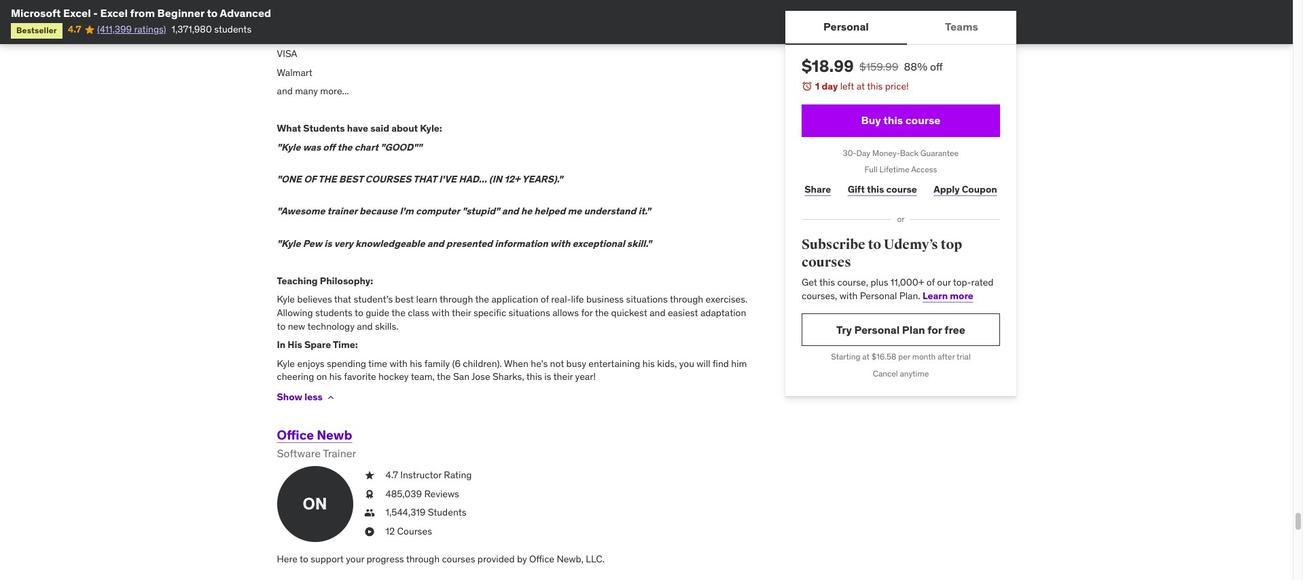Task type: describe. For each thing, give the bounding box(es) containing it.
"one of the best courses that i've had... (in 12+ years)."
[[277, 173, 563, 186]]

this for gift
[[867, 183, 884, 196]]

the up specific at the left bottom of the page
[[475, 294, 489, 306]]

of inside 'teaching philosophy: kyle believes that student's best learn through the application of real-life business situations through exercises. allowing students to guide the class with their specific situations allows for the quickest and easiest adaptation to new technology and skills. in his spare time: kyle enjoys spending time with his family (6 children). when he's not busy entertaining his kids, you will find him cheering on his favorite hockey team, the san jose sharks, this is their year!'
[[541, 294, 549, 306]]

xsmall image for 485,039 reviews
[[364, 488, 375, 502]]

buy this course button
[[801, 104, 1000, 137]]

new
[[288, 320, 305, 333]]

here
[[277, 554, 298, 566]]

the down family
[[437, 371, 451, 383]]

students inside 'teaching philosophy: kyle believes that student's best learn through the application of real-life business situations through exercises. allowing students to guide the class with their specific situations allows for the quickest and easiest adaptation to new technology and skills. in his spare time: kyle enjoys spending time with his family (6 children). when he's not busy entertaining his kids, you will find him cheering on his favorite hockey team, the san jose sharks, this is their year!'
[[315, 307, 353, 319]]

2 kyle from the top
[[277, 358, 295, 370]]

kids,
[[657, 358, 677, 370]]

technology
[[307, 320, 355, 333]]

buy this course
[[861, 113, 940, 127]]

hockey
[[378, 371, 409, 383]]

what students have said about kyle: "kyle was off the chart "good""
[[277, 123, 442, 154]]

spending
[[327, 358, 366, 370]]

courses
[[365, 173, 411, 186]]

beginner
[[157, 6, 204, 20]]

back
[[900, 148, 918, 158]]

course for buy this course
[[905, 113, 940, 127]]

tab list containing personal
[[785, 11, 1016, 45]]

years)."
[[522, 173, 563, 186]]

apply coupon
[[933, 183, 997, 196]]

software
[[277, 447, 321, 460]]

in
[[277, 339, 285, 351]]

and left he
[[502, 205, 519, 218]]

sharks,
[[493, 371, 524, 383]]

information
[[495, 237, 548, 250]]

busy
[[566, 358, 586, 370]]

said
[[370, 123, 389, 135]]

it."
[[638, 205, 651, 218]]

courses
[[397, 526, 432, 538]]

for inside 'teaching philosophy: kyle believes that student's best learn through the application of real-life business situations through exercises. allowing students to guide the class with their specific situations allows for the quickest and easiest adaptation to new technology and skills. in his spare time: kyle enjoys spending time with his family (6 children). when he's not busy entertaining his kids, you will find him cheering on his favorite hockey team, the san jose sharks, this is their year!'
[[581, 307, 593, 319]]

to left the new
[[277, 320, 286, 333]]

left
[[840, 80, 854, 92]]

learn more
[[922, 290, 973, 302]]

show less button
[[277, 384, 336, 412]]

trial
[[956, 352, 970, 362]]

0 horizontal spatial his
[[329, 371, 342, 383]]

subscribe
[[801, 236, 865, 253]]

gift this course link
[[844, 176, 920, 203]]

cheering
[[277, 371, 314, 383]]

1 horizontal spatial for
[[927, 323, 942, 337]]

1 horizontal spatial situations
[[626, 294, 668, 306]]

and down computer
[[427, 237, 444, 250]]

lifetime
[[879, 165, 909, 175]]

personal button
[[785, 11, 907, 43]]

buy
[[861, 113, 881, 127]]

top-
[[953, 277, 971, 289]]

udemy's
[[883, 236, 938, 253]]

coupon
[[961, 183, 997, 196]]

12+
[[504, 173, 520, 186]]

personal inside 'get this course, plus 11,000+ of our top-rated courses, with personal plan.'
[[860, 290, 897, 302]]

gift this course
[[847, 183, 917, 196]]

$16.58
[[871, 352, 896, 362]]

"stupid"
[[462, 205, 500, 218]]

12 courses
[[386, 526, 432, 538]]

to up 1,371,980 students
[[207, 6, 218, 20]]

(in
[[489, 173, 502, 186]]

4.7 for 4.7
[[68, 23, 81, 36]]

this inside 'teaching philosophy: kyle believes that student's best learn through the application of real-life business situations through exercises. allowing students to guide the class with their specific situations allows for the quickest and easiest adaptation to new technology and skills. in his spare time: kyle enjoys spending time with his family (6 children). when he's not busy entertaining his kids, you will find him cheering on his favorite hockey team, the san jose sharks, this is their year!'
[[526, 371, 542, 383]]

1 horizontal spatial his
[[410, 358, 422, 370]]

2 excel from the left
[[100, 6, 128, 20]]

office newb element
[[277, 467, 353, 543]]

1
[[815, 80, 819, 92]]

0 vertical spatial is
[[324, 237, 332, 250]]

with down helped
[[550, 237, 570, 250]]

off inside $18.99 $159.99 88% off
[[930, 60, 942, 73]]

instructor
[[400, 470, 442, 482]]

i've
[[439, 173, 457, 186]]

88%
[[904, 60, 927, 73]]

what
[[277, 123, 301, 135]]

month
[[912, 352, 935, 362]]

at inside starting at $16.58 per month after trial cancel anytime
[[862, 352, 869, 362]]

family
[[424, 358, 450, 370]]

1 vertical spatial their
[[553, 371, 573, 383]]

to inside subscribe to udemy's top courses
[[868, 236, 881, 253]]

1 kyle from the top
[[277, 294, 295, 306]]

personal inside 'button'
[[823, 20, 868, 34]]

course,
[[837, 277, 868, 289]]

guarantee
[[920, 148, 958, 158]]

many
[[295, 85, 318, 97]]

-
[[93, 6, 98, 20]]

our
[[937, 277, 951, 289]]

access
[[911, 165, 937, 175]]

advanced
[[220, 6, 271, 20]]

0 vertical spatial at
[[856, 80, 865, 92]]

adaptation
[[700, 307, 746, 319]]

1,371,980
[[172, 23, 212, 36]]

favorite
[[344, 371, 376, 383]]

price!
[[885, 80, 909, 92]]

is inside 'teaching philosophy: kyle believes that student's best learn through the application of real-life business situations through exercises. allowing students to guide the class with their specific situations allows for the quickest and easiest adaptation to new technology and skills. in his spare time: kyle enjoys spending time with his family (6 children). when he's not busy entertaining his kids, you will find him cheering on his favorite hockey team, the san jose sharks, this is their year!'
[[544, 371, 551, 383]]

newb
[[317, 427, 352, 444]]

reviews
[[424, 488, 459, 500]]

office newb link
[[277, 427, 352, 444]]

helped
[[534, 205, 566, 218]]

rated
[[971, 277, 993, 289]]

the
[[318, 173, 337, 186]]

application
[[491, 294, 538, 306]]

day
[[821, 80, 838, 92]]

best
[[395, 294, 414, 306]]

1 horizontal spatial office
[[529, 554, 554, 566]]

on
[[316, 371, 327, 383]]

try personal plan for free link
[[801, 314, 1000, 347]]

ratings)
[[134, 23, 166, 36]]

learn
[[922, 290, 948, 302]]

trainer
[[323, 447, 356, 460]]

not
[[550, 358, 564, 370]]

on
[[303, 494, 327, 515]]

learn
[[416, 294, 437, 306]]

course for gift this course
[[886, 183, 917, 196]]

$159.99
[[859, 60, 898, 73]]

about
[[391, 123, 418, 135]]



Task type: locate. For each thing, give the bounding box(es) containing it.
0 horizontal spatial excel
[[63, 6, 91, 20]]

excel up '(411,399' on the top left
[[100, 6, 128, 20]]

1 vertical spatial at
[[862, 352, 869, 362]]

course up back
[[905, 113, 940, 127]]

on link
[[277, 467, 353, 543]]

office inside 'office newb software trainer'
[[277, 427, 314, 444]]

of left our on the top
[[926, 277, 934, 289]]

this inside 'get this course, plus 11,000+ of our top-rated courses, with personal plan.'
[[819, 277, 835, 289]]

1 vertical spatial courses
[[442, 554, 475, 566]]

1 vertical spatial of
[[541, 294, 549, 306]]

business
[[586, 294, 624, 306]]

"awesome trainer because i'm computer "stupid" and he helped me understand it."
[[277, 205, 651, 218]]

tab list
[[785, 11, 1016, 45]]

xsmall image
[[325, 393, 336, 403], [364, 488, 375, 502], [364, 526, 375, 539]]

his left kids, at bottom right
[[643, 358, 655, 370]]

0 horizontal spatial situations
[[509, 307, 550, 319]]

courses inside subscribe to udemy's top courses
[[801, 254, 851, 271]]

0 horizontal spatial students
[[303, 123, 345, 135]]

believes
[[297, 294, 332, 306]]

personal
[[823, 20, 868, 34], [860, 290, 897, 302], [854, 323, 899, 337]]

1 "kyle from the top
[[277, 141, 301, 154]]

situations
[[626, 294, 668, 306], [509, 307, 550, 319]]

30-
[[843, 148, 856, 158]]

courses left provided
[[442, 554, 475, 566]]

for left the free
[[927, 323, 942, 337]]

visa
[[277, 48, 297, 60]]

support
[[311, 554, 344, 566]]

12
[[386, 526, 395, 538]]

gift
[[847, 183, 864, 196]]

to left udemy's
[[868, 236, 881, 253]]

situations up quickest
[[626, 294, 668, 306]]

with up the hockey
[[390, 358, 408, 370]]

"kyle left the pew
[[277, 237, 301, 250]]

to left guide
[[355, 307, 363, 319]]

time
[[368, 358, 387, 370]]

students down advanced
[[214, 23, 252, 36]]

students for 1,544,319
[[428, 507, 466, 519]]

enjoys
[[297, 358, 324, 370]]

computer
[[416, 205, 460, 218]]

$18.99 $159.99 88% off
[[801, 56, 942, 77]]

kyle up the allowing
[[277, 294, 295, 306]]

0 horizontal spatial off
[[323, 141, 335, 154]]

xsmall image for 12 courses
[[364, 526, 375, 539]]

0 vertical spatial students
[[303, 123, 345, 135]]

1 horizontal spatial courses
[[801, 254, 851, 271]]

1 vertical spatial is
[[544, 371, 551, 383]]

0 horizontal spatial office
[[277, 427, 314, 444]]

this down $159.99
[[867, 80, 882, 92]]

plan.
[[899, 290, 920, 302]]

students up was
[[303, 123, 345, 135]]

anytime
[[900, 369, 929, 379]]

1 horizontal spatial of
[[926, 277, 934, 289]]

courses down subscribe
[[801, 254, 851, 271]]

is left very
[[324, 237, 332, 250]]

office right by
[[529, 554, 554, 566]]

xsmall image inside show less button
[[325, 393, 336, 403]]

chart
[[354, 141, 378, 154]]

xsmall image
[[364, 470, 375, 483], [364, 507, 375, 520]]

their down not at the bottom of the page
[[553, 371, 573, 383]]

office newb software trainer
[[277, 427, 356, 460]]

0 vertical spatial students
[[214, 23, 252, 36]]

provided
[[477, 554, 515, 566]]

0 vertical spatial for
[[581, 307, 593, 319]]

from
[[130, 6, 155, 20]]

0 vertical spatial xsmall image
[[325, 393, 336, 403]]

1 vertical spatial students
[[428, 507, 466, 519]]

because
[[359, 205, 398, 218]]

plan
[[902, 323, 925, 337]]

0 vertical spatial personal
[[823, 20, 868, 34]]

1 vertical spatial for
[[927, 323, 942, 337]]

xsmall image right less
[[325, 393, 336, 403]]

1 vertical spatial situations
[[509, 307, 550, 319]]

life
[[571, 294, 584, 306]]

alarm image
[[801, 81, 812, 92]]

2 horizontal spatial his
[[643, 358, 655, 370]]

after
[[937, 352, 954, 362]]

at right left
[[856, 80, 865, 92]]

0 vertical spatial xsmall image
[[364, 470, 375, 483]]

xsmall image left instructor
[[364, 470, 375, 483]]

1 horizontal spatial excel
[[100, 6, 128, 20]]

1 vertical spatial personal
[[860, 290, 897, 302]]

students up the technology
[[315, 307, 353, 319]]

their left specific at the left bottom of the page
[[452, 307, 471, 319]]

with
[[550, 237, 570, 250], [839, 290, 857, 302], [432, 307, 450, 319], [390, 358, 408, 370]]

starting at $16.58 per month after trial cancel anytime
[[831, 352, 970, 379]]

office up software
[[277, 427, 314, 444]]

full
[[864, 165, 877, 175]]

his right on
[[329, 371, 342, 383]]

his up team,
[[410, 358, 422, 370]]

1 vertical spatial course
[[886, 183, 917, 196]]

children).
[[463, 358, 502, 370]]

xsmall image for 1,544,319 students
[[364, 507, 375, 520]]

year!
[[575, 371, 596, 383]]

$18.99
[[801, 56, 854, 77]]

through
[[440, 294, 473, 306], [670, 294, 703, 306], [406, 554, 440, 566]]

try personal plan for free
[[836, 323, 965, 337]]

1 horizontal spatial 4.7
[[386, 470, 398, 482]]

1 horizontal spatial their
[[553, 371, 573, 383]]

free
[[944, 323, 965, 337]]

the down business
[[595, 307, 609, 319]]

skill."
[[627, 237, 652, 250]]

course inside button
[[905, 113, 940, 127]]

1 vertical spatial "kyle
[[277, 237, 301, 250]]

1 horizontal spatial off
[[930, 60, 942, 73]]

and
[[277, 85, 293, 97], [502, 205, 519, 218], [427, 237, 444, 250], [650, 307, 665, 319], [357, 320, 373, 333]]

microsoft excel - excel from beginner to advanced
[[11, 6, 271, 20]]

1 vertical spatial kyle
[[277, 358, 295, 370]]

best
[[339, 173, 363, 186]]

0 horizontal spatial 4.7
[[68, 23, 81, 36]]

"good""
[[380, 141, 422, 154]]

teams
[[945, 20, 978, 34]]

and inside 'visa walmart and many more...'
[[277, 85, 293, 97]]

the down best
[[392, 307, 406, 319]]

i'm
[[400, 205, 414, 218]]

"kyle inside what students have said about kyle: "kyle was off the chart "good""
[[277, 141, 301, 154]]

per
[[898, 352, 910, 362]]

off inside what students have said about kyle: "kyle was off the chart "good""
[[323, 141, 335, 154]]

show
[[277, 392, 302, 404]]

0 vertical spatial course
[[905, 113, 940, 127]]

courses
[[801, 254, 851, 271], [442, 554, 475, 566]]

students for what
[[303, 123, 345, 135]]

4.7 instructor rating
[[386, 470, 472, 482]]

485,039
[[386, 488, 422, 500]]

visa walmart and many more...
[[277, 48, 349, 97]]

and down guide
[[357, 320, 373, 333]]

0 vertical spatial their
[[452, 307, 471, 319]]

4.7 up 485,039
[[386, 470, 398, 482]]

1 excel from the left
[[63, 6, 91, 20]]

that
[[334, 294, 351, 306]]

0 horizontal spatial students
[[214, 23, 252, 36]]

his
[[410, 358, 422, 370], [643, 358, 655, 370], [329, 371, 342, 383]]

this up courses,
[[819, 277, 835, 289]]

through right 'learn'
[[440, 294, 473, 306]]

this right buy
[[883, 113, 903, 127]]

at left $16.58
[[862, 352, 869, 362]]

1 xsmall image from the top
[[364, 470, 375, 483]]

show less
[[277, 392, 323, 404]]

1 vertical spatial students
[[315, 307, 353, 319]]

will
[[697, 358, 710, 370]]

4.7 for 4.7 instructor rating
[[386, 470, 398, 482]]

with inside 'get this course, plus 11,000+ of our top-rated courses, with personal plan.'
[[839, 290, 857, 302]]

personal up $16.58
[[854, 323, 899, 337]]

0 horizontal spatial is
[[324, 237, 332, 250]]

subscribe to udemy's top courses
[[801, 236, 962, 271]]

0 vertical spatial courses
[[801, 254, 851, 271]]

excel left -
[[63, 6, 91, 20]]

kyle up cheering
[[277, 358, 295, 370]]

llc.
[[586, 554, 605, 566]]

learn more link
[[922, 290, 973, 302]]

when
[[504, 358, 529, 370]]

0 vertical spatial of
[[926, 277, 934, 289]]

0 horizontal spatial courses
[[442, 554, 475, 566]]

is down he's
[[544, 371, 551, 383]]

0 horizontal spatial their
[[452, 307, 471, 319]]

the left chart
[[337, 141, 352, 154]]

0 vertical spatial 4.7
[[68, 23, 81, 36]]

this right gift
[[867, 183, 884, 196]]

students inside what students have said about kyle: "kyle was off the chart "good""
[[303, 123, 345, 135]]

485,039 reviews
[[386, 488, 459, 500]]

of inside 'get this course, plus 11,000+ of our top-rated courses, with personal plan.'
[[926, 277, 934, 289]]

through down courses
[[406, 554, 440, 566]]

2 xsmall image from the top
[[364, 507, 375, 520]]

of left real-
[[541, 294, 549, 306]]

this for buy
[[883, 113, 903, 127]]

san
[[453, 371, 469, 383]]

with down 'learn'
[[432, 307, 450, 319]]

personal up the $18.99
[[823, 20, 868, 34]]

1 vertical spatial xsmall image
[[364, 488, 375, 502]]

excel
[[63, 6, 91, 20], [100, 6, 128, 20]]

0 horizontal spatial of
[[541, 294, 549, 306]]

xsmall image left 12
[[364, 526, 375, 539]]

for down life
[[581, 307, 593, 319]]

this inside button
[[883, 113, 903, 127]]

philosophy:
[[320, 275, 373, 287]]

1 horizontal spatial students
[[428, 507, 466, 519]]

progress
[[366, 554, 404, 566]]

time:
[[333, 339, 358, 351]]

0 vertical spatial office
[[277, 427, 314, 444]]

1 vertical spatial off
[[323, 141, 335, 154]]

1 horizontal spatial is
[[544, 371, 551, 383]]

the inside what students have said about kyle: "kyle was off the chart "good""
[[337, 141, 352, 154]]

xsmall image left 485,039
[[364, 488, 375, 502]]

0 horizontal spatial for
[[581, 307, 593, 319]]

0 vertical spatial off
[[930, 60, 942, 73]]

to right here
[[300, 554, 308, 566]]

starting
[[831, 352, 860, 362]]

quickest
[[611, 307, 647, 319]]

through up easiest
[[670, 294, 703, 306]]

personal down plus
[[860, 290, 897, 302]]

2 "kyle from the top
[[277, 237, 301, 250]]

teaching
[[277, 275, 318, 287]]

"kyle down 'what'
[[277, 141, 301, 154]]

1 horizontal spatial students
[[315, 307, 353, 319]]

was
[[303, 141, 321, 154]]

and down 'walmart'
[[277, 85, 293, 97]]

0 vertical spatial situations
[[626, 294, 668, 306]]

this down he's
[[526, 371, 542, 383]]

off right 88% on the top right
[[930, 60, 942, 73]]

with down "course,"
[[839, 290, 857, 302]]

and left easiest
[[650, 307, 665, 319]]

off right was
[[323, 141, 335, 154]]

this for get
[[819, 277, 835, 289]]

day
[[856, 148, 870, 158]]

1,544,319 students
[[386, 507, 466, 519]]

he
[[521, 205, 532, 218]]

very
[[334, 237, 353, 250]]

1 vertical spatial office
[[529, 554, 554, 566]]

0 vertical spatial "kyle
[[277, 141, 301, 154]]

knowledgeable
[[355, 237, 425, 250]]

course down lifetime
[[886, 183, 917, 196]]

(411,399
[[97, 23, 132, 36]]

2 vertical spatial xsmall image
[[364, 526, 375, 539]]

1 vertical spatial xsmall image
[[364, 507, 375, 520]]

entertaining
[[589, 358, 640, 370]]

2 vertical spatial personal
[[854, 323, 899, 337]]

guide
[[366, 307, 389, 319]]

4.7 right bestseller
[[68, 23, 81, 36]]

xsmall image for 4.7 instructor rating
[[364, 470, 375, 483]]

his
[[288, 339, 302, 351]]

0 vertical spatial kyle
[[277, 294, 295, 306]]

allows
[[552, 307, 579, 319]]

xsmall image left '1,544,319'
[[364, 507, 375, 520]]

1 vertical spatial 4.7
[[386, 470, 398, 482]]

students down reviews
[[428, 507, 466, 519]]

situations down application
[[509, 307, 550, 319]]

this
[[867, 80, 882, 92], [883, 113, 903, 127], [867, 183, 884, 196], [819, 277, 835, 289], [526, 371, 542, 383]]



Task type: vqa. For each thing, say whether or not it's contained in the screenshot.
bottom Kyle
yes



